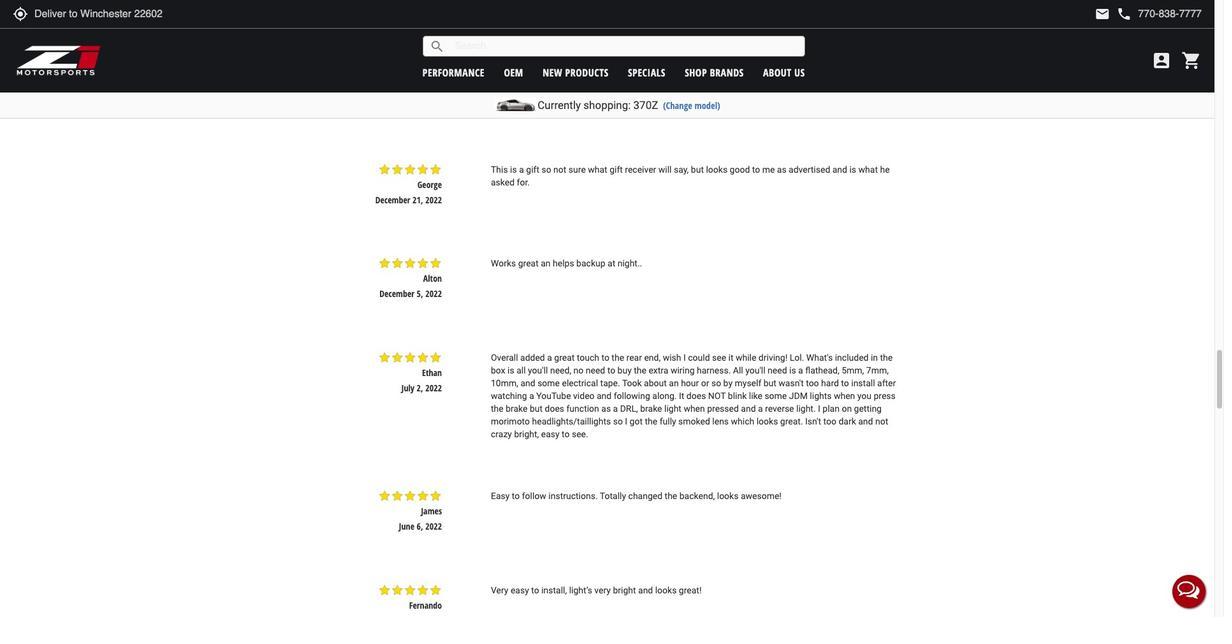 Task type: vqa. For each thing, say whether or not it's contained in the screenshot.
bottom so
yes



Task type: locate. For each thing, give the bounding box(es) containing it.
what right "sure"
[[588, 164, 607, 175]]

4 2022 from the top
[[425, 520, 442, 533]]

not inside overall added a great touch to the rear end, wish i could see it while driving! lol. what's included in the box is all you'll need, no need to buy the extra wiring harness. all you'll need is a flathead, 5mm, 7mm, 10mm, and some electrical tape. took about an hour or so by myself but wasn't too hard to install after watching a youtube video and following along. it does not blink like some jdm lights when you press the brake but does function as a drl, brake light when pressed and a reverse light. i plan on getting morimoto headlights/taillights so i got the fully smoked lens which looks great. isn't too dark and not crazy bright, easy to see.
[[875, 416, 888, 426]]

i
[[683, 352, 686, 363], [818, 403, 821, 414], [625, 416, 628, 426]]

smoked
[[678, 416, 710, 426]]

1 horizontal spatial need
[[768, 365, 787, 375]]

too
[[806, 378, 819, 388], [824, 416, 837, 426]]

what left he
[[859, 164, 878, 175]]

but inside this is a gift so not sure what gift receiver will say, but looks good to me as advertised and is what he asked for.
[[691, 164, 704, 175]]

great up need,
[[554, 352, 575, 363]]

2 vertical spatial but
[[530, 403, 543, 414]]

fernando
[[409, 599, 442, 611]]

say,
[[674, 164, 689, 175]]

like
[[749, 391, 763, 401]]

headlights/taillights
[[532, 416, 611, 426]]

very easy to install, light's very bright and looks great!
[[491, 585, 702, 595]]

1 2022 from the top
[[425, 194, 442, 206]]

1 need from the left
[[586, 365, 605, 375]]

2022 inside star star star star star ethan july 2, 2022
[[425, 382, 442, 394]]

great right works
[[518, 258, 539, 269]]

1 vertical spatial you
[[857, 391, 872, 401]]

1 vertical spatial an
[[669, 378, 679, 388]]

2 what from the left
[[859, 164, 878, 175]]

so down drl,
[[613, 416, 623, 426]]

about us
[[763, 65, 805, 79]]

0 horizontal spatial great
[[518, 258, 539, 269]]

looks left great!
[[655, 585, 677, 595]]

0 vertical spatial not
[[554, 164, 566, 175]]

youtube down need,
[[536, 391, 571, 401]]

0 vertical spatial as
[[777, 164, 787, 175]]

what
[[588, 164, 607, 175], [859, 164, 878, 175]]

great
[[518, 258, 539, 269], [554, 352, 575, 363]]

star star mikael
[[416, 69, 442, 97]]

and down all
[[521, 378, 535, 388]]

new products
[[543, 65, 609, 79]]

not
[[554, 164, 566, 175], [875, 416, 888, 426]]

you up getting
[[857, 391, 872, 401]]

december left 21,
[[375, 194, 410, 206]]

3 2022 from the top
[[425, 382, 442, 394]]

1 horizontal spatial easy
[[541, 429, 560, 439]]

helps
[[553, 258, 574, 269]]

brake down 'along.'
[[640, 403, 662, 414]]

i left the plan
[[818, 403, 821, 414]]

1 vertical spatial when
[[684, 403, 705, 414]]

some up reverse on the right of the page
[[765, 391, 787, 401]]

1 horizontal spatial an
[[669, 378, 679, 388]]

not left "sure"
[[554, 164, 566, 175]]

2 horizontal spatial easy
[[734, 70, 752, 81]]

1 horizontal spatial you
[[857, 391, 872, 401]]

it
[[728, 352, 734, 363]]

4th
[[657, 70, 669, 81]]

too down the plan
[[824, 416, 837, 426]]

a left drl,
[[613, 403, 618, 414]]

as inside this is a gift so not sure what gift receiver will say, but looks good to me as advertised and is what he asked for.
[[777, 164, 787, 175]]

1 vertical spatial december
[[380, 288, 414, 300]]

1 you'll from the left
[[528, 365, 548, 375]]

2 vertical spatial easy
[[511, 585, 529, 595]]

0 horizontal spatial when
[[684, 403, 705, 414]]

star star star star star george december 21, 2022
[[375, 163, 442, 206]]

looks right backend,
[[717, 491, 739, 501]]

1 horizontal spatial very
[[715, 70, 731, 81]]

0 horizontal spatial i
[[625, 416, 628, 426]]

us
[[795, 65, 805, 79]]

0 vertical spatial easy
[[734, 70, 752, 81]]

is left all
[[508, 365, 514, 375]]

to right how
[[620, 70, 628, 81]]

looks inside overall added a great touch to the rear end, wish i could see it while driving! lol. what's included in the box is all you'll need, no need to buy the extra wiring harness. all you'll need is a flathead, 5mm, 7mm, 10mm, and some electrical tape. took about an hour or so by myself but wasn't too hard to install after watching a youtube video and following along. it does not blink like some jdm lights when you press the brake but does function as a drl, brake light when pressed and a reverse light. i plan on getting morimoto headlights/taillights so i got the fully smoked lens which looks great. isn't too dark and not crazy bright, easy to see.
[[757, 416, 778, 426]]

5,
[[417, 288, 423, 300]]

changed
[[628, 491, 663, 501]]

so inside this is a gift so not sure what gift receiver will say, but looks good to me as advertised and is what he asked for.
[[542, 164, 551, 175]]

as
[[777, 164, 787, 175], [601, 403, 611, 414]]

but right say,
[[691, 164, 704, 175]]

2022 right 5,
[[425, 288, 442, 300]]

1 vertical spatial install
[[851, 378, 875, 388]]

2022 right 21,
[[425, 194, 442, 206]]

1 horizontal spatial light
[[696, 70, 713, 81]]

2022 right 6, on the bottom left
[[425, 520, 442, 533]]

very right shop
[[715, 70, 731, 81]]

is up the wasn't
[[789, 365, 796, 375]]

1 horizontal spatial too
[[824, 416, 837, 426]]

when up on
[[834, 391, 855, 401]]

tape.
[[600, 378, 620, 388]]

the right changed at the bottom of page
[[665, 491, 677, 501]]

1 vertical spatial does
[[545, 403, 564, 414]]

not down getting
[[875, 416, 888, 426]]

0 vertical spatial some
[[538, 378, 560, 388]]

but left the wasn't
[[764, 378, 777, 388]]

0 vertical spatial great
[[518, 258, 539, 269]]

looks left 'good' at top
[[706, 164, 728, 175]]

harness.
[[697, 365, 731, 375]]

oem
[[504, 65, 523, 79]]

1 horizontal spatial not
[[875, 416, 888, 426]]

instructions.
[[549, 491, 598, 501]]

looks
[[706, 164, 728, 175], [757, 416, 778, 426], [717, 491, 739, 501], [655, 585, 677, 595]]

easy right bright,
[[541, 429, 560, 439]]

so left "sure"
[[542, 164, 551, 175]]

(change
[[663, 99, 692, 112]]

0 horizontal spatial very
[[594, 585, 611, 595]]

2 vertical spatial so
[[613, 416, 623, 426]]

brake
[[672, 70, 694, 81], [506, 403, 528, 414], [640, 403, 662, 414]]

need
[[586, 365, 605, 375], [768, 365, 787, 375]]

new
[[543, 65, 562, 79]]

the right in
[[880, 352, 893, 363]]

1 vertical spatial very
[[594, 585, 611, 595]]

1 vertical spatial some
[[765, 391, 787, 401]]

0 vertical spatial so
[[542, 164, 551, 175]]

2 horizontal spatial i
[[818, 403, 821, 414]]

you
[[762, 70, 776, 81], [857, 391, 872, 401]]

1 vertical spatial light
[[664, 403, 682, 414]]

does up headlights/taillights
[[545, 403, 564, 414]]

install inside overall added a great touch to the rear end, wish i could see it while driving! lol. what's included in the box is all you'll need, no need to buy the extra wiring harness. all you'll need is a flathead, 5mm, 7mm, 10mm, and some electrical tape. took about an hour or so by myself but wasn't too hard to install after watching a youtube video and following along. it does not blink like some jdm lights when you press the brake but does function as a drl, brake light when pressed and a reverse light. i plan on getting morimoto headlights/taillights so i got the fully smoked lens which looks great. isn't too dark and not crazy bright, easy to see.
[[851, 378, 875, 388]]

easy inside overall added a great touch to the rear end, wish i could see it while driving! lol. what's included in the box is all you'll need, no need to buy the extra wiring harness. all you'll need is a flathead, 5mm, 7mm, 10mm, and some electrical tape. took about an hour or so by myself but wasn't too hard to install after watching a youtube video and following along. it does not blink like some jdm lights when you press the brake but does function as a drl, brake light when pressed and a reverse light. i plan on getting morimoto headlights/taillights so i got the fully smoked lens which looks great. isn't too dark and not crazy bright, easy to see.
[[541, 429, 560, 439]]

you right if
[[762, 70, 776, 81]]

and down getting
[[858, 416, 873, 426]]

370z
[[634, 99, 658, 112]]

i right 'wish' at bottom right
[[683, 352, 686, 363]]

0 vertical spatial you
[[762, 70, 776, 81]]

you inside overall added a great touch to the rear end, wish i could see it while driving! lol. what's included in the box is all you'll need, no need to buy the extra wiring harness. all you'll need is a flathead, 5mm, 7mm, 10mm, and some electrical tape. took about an hour or so by myself but wasn't too hard to install after watching a youtube video and following along. it does not blink like some jdm lights when you press the brake but does function as a drl, brake light when pressed and a reverse light. i plan on getting morimoto headlights/taillights so i got the fully smoked lens which looks great. isn't too dark and not crazy bright, easy to see.
[[857, 391, 872, 401]]

so
[[542, 164, 551, 175], [712, 378, 721, 388], [613, 416, 623, 426]]

need down driving!
[[768, 365, 787, 375]]

0 horizontal spatial so
[[542, 164, 551, 175]]

star star star star star fernando
[[378, 584, 442, 611]]

gift left receiver
[[610, 164, 623, 175]]

0 vertical spatial when
[[834, 391, 855, 401]]

and up which
[[741, 403, 756, 414]]

as right me at the top of the page
[[777, 164, 787, 175]]

0 vertical spatial very
[[715, 70, 731, 81]]

1 vertical spatial great
[[554, 352, 575, 363]]

1 horizontal spatial as
[[777, 164, 787, 175]]

does
[[687, 391, 706, 401], [545, 403, 564, 414]]

youtube left how
[[565, 70, 599, 81]]

1 horizontal spatial when
[[834, 391, 855, 401]]

1 horizontal spatial but
[[691, 164, 704, 175]]

december
[[375, 194, 410, 206], [380, 288, 414, 300]]

2 2022 from the top
[[425, 288, 442, 300]]

is
[[510, 164, 517, 175], [850, 164, 856, 175], [508, 365, 514, 375], [789, 365, 796, 375]]

2 horizontal spatial so
[[712, 378, 721, 388]]

some down need,
[[538, 378, 560, 388]]

great inside overall added a great touch to the rear end, wish i could see it while driving! lol. what's included in the box is all you'll need, no need to buy the extra wiring harness. all you'll need is a flathead, 5mm, 7mm, 10mm, and some electrical tape. took about an hour or so by myself but wasn't too hard to install after watching a youtube video and following along. it does not blink like some jdm lights when you press the brake but does function as a drl, brake light when pressed and a reverse light. i plan on getting morimoto headlights/taillights so i got the fully smoked lens which looks great. isn't too dark and not crazy bright, easy to see.
[[554, 352, 575, 363]]

0 horizontal spatial need
[[586, 365, 605, 375]]

so right "or"
[[712, 378, 721, 388]]

does down 'hour'
[[687, 391, 706, 401]]

0 vertical spatial install
[[631, 70, 654, 81]]

bright
[[613, 585, 636, 595]]

shopping:
[[584, 99, 631, 112]]

0 vertical spatial but
[[691, 164, 704, 175]]

when
[[834, 391, 855, 401], [684, 403, 705, 414]]

touch
[[577, 352, 599, 363]]

december left 5,
[[380, 288, 414, 300]]

light up the model)
[[696, 70, 713, 81]]

1 vertical spatial easy
[[541, 429, 560, 439]]

an left helps
[[541, 258, 551, 269]]

1 vertical spatial too
[[824, 416, 837, 426]]

0 horizontal spatial but
[[530, 403, 543, 414]]

when up smoked
[[684, 403, 705, 414]]

advertised
[[789, 164, 830, 175]]

0 horizontal spatial not
[[554, 164, 566, 175]]

to left me at the top of the page
[[752, 164, 760, 175]]

light
[[696, 70, 713, 81], [664, 403, 682, 414]]

currently shopping: 370z (change model)
[[538, 99, 720, 112]]

easy right very
[[511, 585, 529, 595]]

1 vertical spatial as
[[601, 403, 611, 414]]

mail
[[1095, 6, 1110, 22]]

1 horizontal spatial you'll
[[745, 365, 766, 375]]

looks down reverse on the right of the page
[[757, 416, 778, 426]]

0 horizontal spatial an
[[541, 258, 551, 269]]

new products link
[[543, 65, 609, 79]]

2022 for star star star star star alton december 5, 2022
[[425, 288, 442, 300]]

but up bright,
[[530, 403, 543, 414]]

0 vertical spatial does
[[687, 391, 706, 401]]

you'll up myself
[[745, 365, 766, 375]]

0 horizontal spatial you
[[762, 70, 776, 81]]

about
[[763, 65, 792, 79]]

december inside star star star star star george december 21, 2022
[[375, 194, 410, 206]]

you'll
[[528, 365, 548, 375], [745, 365, 766, 375]]

0 horizontal spatial what
[[588, 164, 607, 175]]

0 horizontal spatial as
[[601, 403, 611, 414]]

george
[[417, 179, 442, 191]]

which
[[731, 416, 754, 426]]

1 horizontal spatial great
[[554, 352, 575, 363]]

need down touch
[[586, 365, 605, 375]]

a inside this is a gift so not sure what gift receiver will say, but looks good to me as advertised and is what he asked for.
[[519, 164, 524, 175]]

2022 inside "star star star star star james june 6, 2022"
[[425, 520, 442, 533]]

gift up "for."
[[526, 164, 539, 175]]

0 vertical spatial an
[[541, 258, 551, 269]]

december inside star star star star star alton december 5, 2022
[[380, 288, 414, 300]]

following
[[614, 391, 650, 401]]

brake right 4th
[[672, 70, 694, 81]]

2022 inside star star star star star george december 21, 2022
[[425, 194, 442, 206]]

could
[[688, 352, 710, 363]]

0 horizontal spatial you'll
[[528, 365, 548, 375]]

a down like
[[758, 403, 763, 414]]

1 horizontal spatial i
[[683, 352, 686, 363]]

easy
[[491, 491, 510, 501]]

and right advertised
[[833, 164, 847, 175]]

light inside overall added a great touch to the rear end, wish i could see it while driving! lol. what's included in the box is all you'll need, no need to buy the extra wiring harness. all you'll need is a flathead, 5mm, 7mm, 10mm, and some electrical tape. took about an hour or so by myself but wasn't too hard to install after watching a youtube video and following along. it does not blink like some jdm lights when you press the brake but does function as a drl, brake light when pressed and a reverse light. i plan on getting morimoto headlights/taillights so i got the fully smoked lens which looks great. isn't too dark and not crazy bright, easy to see.
[[664, 403, 682, 414]]

2022 inside star star star star star alton december 5, 2022
[[425, 288, 442, 300]]

asked
[[491, 177, 515, 187]]

5mm,
[[842, 365, 864, 375]]

0 horizontal spatial brake
[[506, 403, 528, 414]]

as inside overall added a great touch to the rear end, wish i could see it while driving! lol. what's included in the box is all you'll need, no need to buy the extra wiring harness. all you'll need is a flathead, 5mm, 7mm, 10mm, and some electrical tape. took about an hour or so by myself but wasn't too hard to install after watching a youtube video and following along. it does not blink like some jdm lights when you press the brake but does function as a drl, brake light when pressed and a reverse light. i plan on getting morimoto headlights/taillights so i got the fully smoked lens which looks great. isn't too dark and not crazy bright, easy to see.
[[601, 403, 611, 414]]

easy
[[734, 70, 752, 81], [541, 429, 560, 439], [511, 585, 529, 595]]

youtube youtube youtube how to install 4th brake light very easy if you do.
[[491, 70, 791, 81]]

1 horizontal spatial gift
[[610, 164, 623, 175]]

extra
[[649, 365, 668, 375]]

1 gift from the left
[[526, 164, 539, 175]]

0 vertical spatial december
[[375, 194, 410, 206]]

easy left if
[[734, 70, 752, 81]]

hour
[[681, 378, 699, 388]]

too up lights
[[806, 378, 819, 388]]

0 horizontal spatial gift
[[526, 164, 539, 175]]

install,
[[541, 585, 567, 595]]

1 horizontal spatial install
[[851, 378, 875, 388]]

to left "install," on the bottom of the page
[[531, 585, 539, 595]]

this
[[491, 164, 508, 175]]

0 vertical spatial too
[[806, 378, 819, 388]]

1 vertical spatial but
[[764, 378, 777, 388]]

an down wiring
[[669, 378, 679, 388]]

receiver
[[625, 164, 656, 175]]

light up fully
[[664, 403, 682, 414]]

1 vertical spatial i
[[818, 403, 821, 414]]

Search search field
[[445, 36, 805, 56]]

not inside this is a gift so not sure what gift receiver will say, but looks good to me as advertised and is what he asked for.
[[554, 164, 566, 175]]

an
[[541, 258, 551, 269], [669, 378, 679, 388]]

0 horizontal spatial light
[[664, 403, 682, 414]]

brake up morimoto
[[506, 403, 528, 414]]

december for star star star star star george december 21, 2022
[[375, 194, 410, 206]]

install down 5mm,
[[851, 378, 875, 388]]

i left got
[[625, 416, 628, 426]]

is left he
[[850, 164, 856, 175]]

1 horizontal spatial what
[[859, 164, 878, 175]]

included
[[835, 352, 869, 363]]

light's
[[569, 585, 592, 595]]

you'll down the added
[[528, 365, 548, 375]]

is right this
[[510, 164, 517, 175]]

model)
[[695, 99, 720, 112]]

very left bright
[[594, 585, 611, 595]]

install left 4th
[[631, 70, 654, 81]]

1 vertical spatial not
[[875, 416, 888, 426]]

2022 right 2,
[[425, 382, 442, 394]]

pressed
[[707, 403, 739, 414]]

a up "for."
[[519, 164, 524, 175]]

as left drl,
[[601, 403, 611, 414]]

youtube inside overall added a great touch to the rear end, wish i could see it while driving! lol. what's included in the box is all you'll need, no need to buy the extra wiring harness. all you'll need is a flathead, 5mm, 7mm, 10mm, and some electrical tape. took about an hour or so by myself but wasn't too hard to install after watching a youtube video and following along. it does not blink like some jdm lights when you press the brake but does function as a drl, brake light when pressed and a reverse light. i plan on getting morimoto headlights/taillights so i got the fully smoked lens which looks great. isn't too dark and not crazy bright, easy to see.
[[536, 391, 571, 401]]



Task type: describe. For each thing, give the bounding box(es) containing it.
youtube right "oem"
[[528, 70, 562, 81]]

need,
[[550, 365, 571, 375]]

2 you'll from the left
[[745, 365, 766, 375]]

driving!
[[759, 352, 788, 363]]

to up tape.
[[607, 365, 615, 375]]

mail link
[[1095, 6, 1110, 22]]

0 vertical spatial i
[[683, 352, 686, 363]]

oem link
[[504, 65, 523, 79]]

and right bright
[[638, 585, 653, 595]]

shop
[[685, 65, 707, 79]]

along.
[[652, 391, 677, 401]]

totally
[[600, 491, 626, 501]]

1 horizontal spatial does
[[687, 391, 706, 401]]

press
[[874, 391, 896, 401]]

overall
[[491, 352, 518, 363]]

while
[[736, 352, 756, 363]]

10mm,
[[491, 378, 518, 388]]

0 horizontal spatial easy
[[511, 585, 529, 595]]

me
[[762, 164, 775, 175]]

2022 for star star star star star ethan july 2, 2022
[[425, 382, 442, 394]]

shop brands
[[685, 65, 744, 79]]

the down rear
[[634, 365, 647, 375]]

awesome!
[[741, 491, 782, 501]]

at
[[608, 258, 615, 269]]

0 vertical spatial light
[[696, 70, 713, 81]]

2 vertical spatial i
[[625, 416, 628, 426]]

will
[[659, 164, 672, 175]]

box
[[491, 365, 505, 375]]

morimoto
[[491, 416, 530, 426]]

1 horizontal spatial so
[[613, 416, 623, 426]]

very
[[491, 585, 508, 595]]

star star star star star alton december 5, 2022
[[378, 257, 442, 300]]

dark
[[839, 416, 856, 426]]

phone link
[[1117, 6, 1202, 22]]

easy to follow instructions. totally changed the backend, looks awesome!
[[491, 491, 782, 501]]

see
[[712, 352, 726, 363]]

to inside this is a gift so not sure what gift receiver will say, but looks good to me as advertised and is what he asked for.
[[752, 164, 760, 175]]

looks inside this is a gift so not sure what gift receiver will say, but looks good to me as advertised and is what he asked for.
[[706, 164, 728, 175]]

and inside this is a gift so not sure what gift receiver will say, but looks good to me as advertised and is what he asked for.
[[833, 164, 847, 175]]

july
[[402, 382, 414, 394]]

a down lol.
[[798, 365, 803, 375]]

mail phone
[[1095, 6, 1132, 22]]

if
[[754, 70, 760, 81]]

star star star star star ethan july 2, 2022
[[378, 351, 442, 394]]

works great an helps backup at night..
[[491, 258, 642, 269]]

rear
[[626, 352, 642, 363]]

end,
[[644, 352, 661, 363]]

all
[[517, 365, 526, 375]]

2022 for star star star star star george december 21, 2022
[[425, 194, 442, 206]]

account_box
[[1152, 50, 1172, 71]]

account_box link
[[1148, 50, 1175, 71]]

december for star star star star star alton december 5, 2022
[[380, 288, 414, 300]]

wiring
[[671, 365, 695, 375]]

0 horizontal spatial too
[[806, 378, 819, 388]]

lens
[[712, 416, 729, 426]]

2 horizontal spatial but
[[764, 378, 777, 388]]

no
[[574, 365, 584, 375]]

follow
[[522, 491, 546, 501]]

to right easy
[[512, 491, 520, 501]]

sure
[[569, 164, 586, 175]]

video
[[573, 391, 595, 401]]

backend,
[[680, 491, 715, 501]]

to down 5mm,
[[841, 378, 849, 388]]

0 horizontal spatial install
[[631, 70, 654, 81]]

to right touch
[[602, 352, 609, 363]]

0 horizontal spatial some
[[538, 378, 560, 388]]

the right got
[[645, 416, 658, 426]]

search
[[430, 39, 445, 54]]

a right 'watching'
[[529, 391, 534, 401]]

star star star star star james june 6, 2022
[[378, 490, 442, 533]]

brands
[[710, 65, 744, 79]]

specials link
[[628, 65, 666, 79]]

backup
[[576, 258, 605, 269]]

an inside overall added a great touch to the rear end, wish i could see it while driving! lol. what's included in the box is all you'll need, no need to buy the extra wiring harness. all you'll need is a flathead, 5mm, 7mm, 10mm, and some electrical tape. took about an hour or so by myself but wasn't too hard to install after watching a youtube video and following along. it does not blink like some jdm lights when you press the brake but does function as a drl, brake light when pressed and a reverse light. i plan on getting morimoto headlights/taillights so i got the fully smoked lens which looks great. isn't too dark and not crazy bright, easy to see.
[[669, 378, 679, 388]]

youtube left new
[[491, 70, 526, 81]]

overall added a great touch to the rear end, wish i could see it while driving! lol. what's included in the box is all you'll need, no need to buy the extra wiring harness. all you'll need is a flathead, 5mm, 7mm, 10mm, and some electrical tape. took about an hour or so by myself but wasn't too hard to install after watching a youtube video and following along. it does not blink like some jdm lights when you press the brake but does function as a drl, brake light when pressed and a reverse light. i plan on getting morimoto headlights/taillights so i got the fully smoked lens which looks great. isn't too dark and not crazy bright, easy to see.
[[491, 352, 896, 439]]

performance link
[[423, 65, 485, 79]]

isn't
[[805, 416, 821, 426]]

2 need from the left
[[768, 365, 787, 375]]

to down headlights/taillights
[[562, 429, 570, 439]]

phone
[[1117, 6, 1132, 22]]

lights
[[810, 391, 832, 401]]

myself
[[735, 378, 761, 388]]

took
[[622, 378, 642, 388]]

1 what from the left
[[588, 164, 607, 175]]

1 horizontal spatial brake
[[640, 403, 662, 414]]

watching
[[491, 391, 527, 401]]

blink
[[728, 391, 747, 401]]

mikael
[[418, 85, 442, 97]]

my_location
[[13, 6, 28, 22]]

lol.
[[790, 352, 804, 363]]

jdm
[[789, 391, 808, 401]]

added
[[520, 352, 545, 363]]

by
[[723, 378, 733, 388]]

1 horizontal spatial some
[[765, 391, 787, 401]]

(change model) link
[[663, 99, 720, 112]]

and down tape.
[[597, 391, 612, 401]]

0 horizontal spatial does
[[545, 403, 564, 414]]

wish
[[663, 352, 681, 363]]

fully
[[660, 416, 676, 426]]

drl,
[[620, 403, 638, 414]]

the up buy
[[612, 352, 624, 363]]

buy
[[618, 365, 632, 375]]

1 vertical spatial so
[[712, 378, 721, 388]]

shopping_cart link
[[1178, 50, 1202, 71]]

plan
[[823, 403, 840, 414]]

he
[[880, 164, 890, 175]]

2022 for star star star star star james june 6, 2022
[[425, 520, 442, 533]]

about us link
[[763, 65, 805, 79]]

electrical
[[562, 378, 598, 388]]

the down 'watching'
[[491, 403, 504, 414]]

it
[[679, 391, 684, 401]]

do.
[[778, 70, 791, 81]]

in
[[871, 352, 878, 363]]

ethan
[[422, 366, 442, 379]]

2 horizontal spatial brake
[[672, 70, 694, 81]]

crazy
[[491, 429, 512, 439]]

2,
[[417, 382, 423, 394]]

z1 motorsports logo image
[[16, 45, 102, 77]]

for.
[[517, 177, 530, 187]]

a up need,
[[547, 352, 552, 363]]

on
[[842, 403, 852, 414]]

alton
[[423, 272, 442, 285]]

not
[[708, 391, 726, 401]]

reverse
[[765, 403, 794, 414]]

2 gift from the left
[[610, 164, 623, 175]]

how
[[602, 70, 618, 81]]

flathead,
[[805, 365, 840, 375]]



